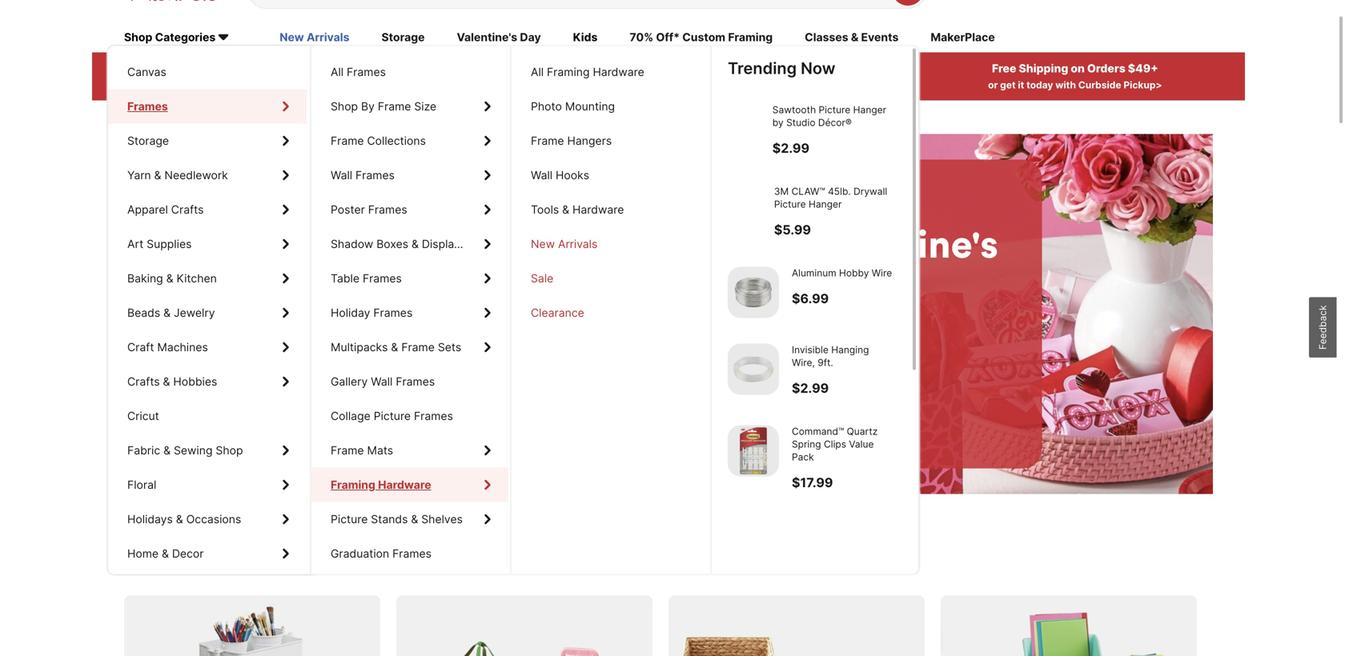 Task type: describe. For each thing, give the bounding box(es) containing it.
3m claw™ 45lb. drywall picture hanger link
[[728, 198, 894, 267]]

quartz
[[847, 452, 878, 463]]

colorful plastic storage bins image
[[941, 596, 1197, 657]]

all for all framing hardware
[[531, 65, 544, 79]]

trending
[[728, 58, 797, 78]]

holidays for classes & events
[[127, 513, 173, 526]]

jewelry for 70% off* custom framing
[[174, 306, 215, 320]]

invisible
[[792, 370, 829, 382]]

command™
[[792, 452, 844, 463]]

crafts & hobbies link for kids
[[108, 365, 307, 399]]

needlework for classes & events
[[164, 169, 228, 182]]

hanger inside sawtooth picture hanger by studio décor®
[[792, 117, 825, 129]]

machines for classes & events
[[157, 341, 208, 354]]

1 vertical spatial arrivals
[[558, 237, 598, 251]]

for
[[360, 550, 387, 574]]

makerplace
[[931, 31, 995, 44]]

details
[[745, 79, 778, 91]]

clearance
[[531, 306, 584, 320]]

occasions for valentine's day
[[186, 513, 241, 526]]

price
[[285, 62, 314, 75]]

it inside the free shipping on orders $49+ or get it today with curbside pickup>
[[1018, 79, 1024, 91]]

baking for shop categories
[[127, 272, 163, 285]]

fabric for new arrivals
[[127, 444, 160, 458]]

all frames
[[331, 65, 386, 79]]

framing inside "link"
[[331, 478, 375, 492]]

beads & jewelry for 70% off* custom framing
[[127, 306, 215, 320]]

storage link for 70% off* custom framing
[[108, 124, 307, 158]]

custom
[[682, 31, 726, 44]]

kids link
[[573, 29, 598, 47]]

fabric & sewing shop for storage
[[127, 444, 243, 458]]

collage picture frames
[[331, 410, 453, 423]]

floral for 70% off* custom framing
[[127, 478, 156, 492]]

wall for wall hooks
[[531, 169, 553, 182]]

by
[[361, 100, 375, 113]]

beads & jewelry for classes & events
[[127, 306, 215, 320]]

by
[[828, 117, 839, 129]]

pickup>
[[1124, 79, 1162, 91]]

yarn & needlework link for classes & events
[[108, 158, 307, 193]]

crafts & hobbies for shop categories
[[127, 375, 217, 389]]

apparel for storage
[[127, 203, 168, 217]]

canvas link for shop categories
[[108, 55, 307, 89]]

shadow boxes & display cases
[[331, 237, 496, 251]]

holiday frames link
[[311, 296, 508, 330]]

shelves
[[421, 513, 463, 526]]

fabric & sewing shop link for valentine's day
[[108, 434, 307, 468]]

supplies for 70% off* custom framing
[[147, 237, 192, 251]]

shadow boxes & display cases link
[[311, 227, 508, 261]]

supplies for new arrivals
[[147, 237, 192, 251]]

20% off all regular price purchases with code daily23us. exclusions apply>
[[175, 62, 375, 91]]

holiday frames
[[331, 306, 413, 320]]

art supplies for valentine's day
[[127, 237, 192, 251]]

trending now
[[728, 58, 836, 78]]

makerplace link
[[931, 29, 995, 47]]

picture inside picture stands & shelves link
[[331, 513, 368, 526]]

decor for kids
[[172, 547, 204, 561]]

earn 9% in rewards when you use your michaels™ credit card.³ details & apply>
[[540, 62, 823, 91]]

value
[[849, 464, 874, 476]]

item undefined image for aluminum
[[728, 293, 779, 344]]

gallery
[[331, 375, 368, 389]]

baking & kitchen link for storage
[[108, 261, 307, 296]]

valentine's day link
[[457, 29, 541, 47]]

hardware inside "link"
[[378, 478, 431, 492]]

stands
[[371, 513, 408, 526]]

baking & kitchen for new arrivals
[[127, 272, 217, 285]]

art supplies link for storage
[[108, 227, 307, 261]]

apply>
[[789, 79, 823, 91]]

45lb.
[[846, 199, 869, 210]]

40%
[[576, 220, 656, 268]]

1 item undefined image from the top
[[728, 104, 779, 155]]

day inside up to 40% off valentine's day supplies
[[469, 264, 539, 313]]

crafts & hobbies link for classes & events
[[108, 365, 307, 399]]

poster frames link
[[311, 193, 508, 227]]

picture stands & shelves
[[331, 513, 463, 526]]

gallery wall frames
[[331, 375, 435, 389]]

home for kids
[[127, 547, 159, 561]]

art for 70% off* custom framing
[[127, 237, 144, 251]]

classes
[[805, 31, 848, 44]]

display
[[422, 237, 460, 251]]

0 horizontal spatial it
[[524, 324, 537, 349]]

0 horizontal spatial valentine's
[[457, 31, 517, 44]]

every
[[391, 550, 444, 574]]

picture inside 3m claw™ 45lb. drywall picture hanger
[[828, 211, 860, 223]]

to
[[529, 220, 566, 268]]

classes & events link
[[805, 29, 899, 47]]

invisible hanging wire, 9ft. link
[[728, 370, 894, 426]]

70% off* custom framing link
[[630, 29, 773, 47]]

crafts & hobbies for kids
[[127, 375, 217, 389]]

holidays & occasions for kids
[[127, 513, 241, 526]]

art supplies link for new arrivals
[[108, 227, 307, 261]]

multipacks & frame sets
[[331, 341, 461, 354]]

apparel crafts link for kids
[[108, 193, 307, 227]]

storage link for new arrivals
[[108, 124, 307, 158]]

yarn for shop categories
[[127, 169, 151, 182]]

storage link for shop categories
[[108, 124, 307, 158]]

décor®
[[792, 130, 826, 141]]

picture inside sawtooth picture hanger by studio décor®
[[838, 104, 870, 116]]

1 vertical spatial new arrivals link
[[512, 227, 709, 261]]

daily23us.
[[227, 79, 283, 91]]

craft for 70% off* custom framing
[[127, 341, 154, 354]]

holidays & occasions link for kids
[[108, 502, 307, 537]]

frame hangers
[[531, 134, 612, 148]]

canvas for kids
[[127, 65, 166, 79]]

storage
[[283, 550, 356, 574]]

needlework for storage
[[164, 169, 228, 182]]

2 horizontal spatial framing
[[728, 31, 773, 44]]

up to 40% off valentine's day supplies
[[469, 220, 929, 313]]

orders
[[1087, 62, 1126, 75]]

cricut for kids
[[127, 410, 159, 423]]

valentine's inside up to 40% off valentine's day supplies
[[732, 220, 929, 268]]

0 vertical spatial new arrivals link
[[280, 29, 349, 47]]

frames link for shop categories
[[108, 89, 307, 124]]

home & decor link for classes & events
[[108, 537, 307, 571]]

hanging
[[831, 370, 869, 382]]

hooks
[[556, 169, 589, 182]]

art supplies link for 70% off* custom framing
[[108, 227, 307, 261]]

three water hyacinth baskets in white, brown and tan image
[[669, 596, 925, 657]]

collections
[[367, 134, 426, 148]]

1 vertical spatial new
[[531, 237, 555, 251]]

baking & kitchen for classes & events
[[127, 272, 217, 285]]

photo mounting
[[531, 100, 615, 113]]

crafts & hobbies for storage
[[127, 375, 217, 389]]

fabric & sewing shop for new arrivals
[[127, 444, 243, 458]]

creative
[[203, 550, 279, 574]]

drywall
[[792, 211, 826, 223]]

today
[[1027, 79, 1053, 91]]

frames link for storage
[[108, 89, 307, 124]]

floral for classes & events
[[127, 478, 156, 492]]

sale link
[[512, 261, 709, 296]]

frame left sets
[[401, 341, 435, 354]]

purchases
[[316, 62, 375, 75]]

art for storage
[[127, 237, 144, 251]]

aluminum
[[792, 293, 836, 305]]

holidays & occasions link for storage
[[108, 502, 307, 537]]

storage for classes & events
[[127, 134, 169, 148]]

studio
[[842, 117, 871, 129]]

up
[[469, 220, 519, 268]]

picture inside the collage picture frames link
[[374, 410, 411, 423]]

shop now button
[[469, 369, 561, 407]]

machines for 70% off* custom framing
[[157, 341, 208, 354]]

home & decor for valentine's day
[[127, 547, 204, 561]]

heartfelt.
[[681, 324, 765, 349]]

off inside 20% off all regular price purchases with code daily23us. exclusions apply>
[[202, 62, 220, 75]]

floral for new arrivals
[[127, 478, 156, 492]]

baking & kitchen link for classes & events
[[108, 261, 307, 296]]

rewards
[[687, 62, 736, 75]]

storage for kids
[[127, 134, 169, 148]]

cricut link for shop categories
[[108, 399, 307, 434]]

frame collections
[[331, 134, 426, 148]]

yarn & needlework for storage
[[127, 169, 228, 182]]

white rolling cart with art supplies image
[[124, 596, 380, 657]]

frames inside 'link'
[[392, 547, 432, 561]]

supplies for storage
[[147, 237, 192, 251]]

fabric for shop categories
[[127, 444, 160, 458]]

70% off* custom framing
[[630, 31, 773, 44]]

art supplies for shop categories
[[127, 237, 192, 251]]

sewing for shop categories
[[174, 444, 213, 458]]

framing hardware link
[[311, 468, 508, 502]]

baking & kitchen for 70% off* custom framing
[[127, 272, 217, 285]]

yarn & needlework for shop categories
[[127, 169, 228, 182]]

earn
[[627, 62, 653, 75]]

0 vertical spatial day
[[520, 31, 541, 44]]

hangers
[[567, 134, 612, 148]]

wire
[[872, 293, 892, 305]]

curbside
[[1078, 79, 1121, 91]]

fabric & sewing shop link for 70% off* custom framing
[[108, 434, 307, 468]]

beads & jewelry for storage
[[127, 306, 215, 320]]

apparel crafts link for classes & events
[[108, 193, 307, 227]]

jewelry for valentine's day
[[174, 306, 215, 320]]

sale
[[531, 272, 554, 285]]

holidays & occasions for 70% off* custom framing
[[127, 513, 241, 526]]

claw™
[[809, 199, 843, 210]]

crafts & hobbies link for new arrivals
[[108, 365, 307, 399]]

baking & kitchen for valentine's day
[[127, 272, 217, 285]]

beads & jewelry link for storage
[[108, 296, 307, 330]]

baking & kitchen link for new arrivals
[[108, 261, 307, 296]]

holiday storage containers image
[[396, 596, 653, 657]]

hardware for all framing hardware
[[593, 65, 644, 79]]

kitchen for new arrivals
[[177, 272, 217, 285]]

beads & jewelry for valentine's day
[[127, 306, 215, 320]]

when
[[540, 79, 566, 91]]

and
[[642, 324, 676, 349]]

invisible hanging wire, 9ft.
[[792, 370, 869, 394]]

baking & kitchen link for 70% off* custom framing
[[108, 261, 307, 296]]

beads & jewelry link for classes & events
[[108, 296, 307, 330]]

collage
[[331, 410, 371, 423]]

home & decor link for storage
[[108, 537, 307, 571]]

machines for kids
[[157, 341, 208, 354]]

frame hangers link
[[512, 124, 709, 158]]

yarn & needlework link for shop categories
[[108, 158, 307, 193]]

apparel crafts for 70% off* custom framing
[[127, 203, 204, 217]]

all framing hardware link
[[512, 55, 709, 89]]

hobbies for shop categories
[[173, 375, 217, 389]]

pack
[[792, 477, 814, 489]]



Task type: locate. For each thing, give the bounding box(es) containing it.
decor for valentine's day
[[172, 547, 204, 561]]

1 horizontal spatial on
[[1071, 62, 1085, 75]]

9%
[[655, 62, 672, 75]]

make
[[469, 324, 519, 349]]

hobbies for storage
[[173, 375, 217, 389]]

art supplies link for classes & events
[[108, 227, 307, 261]]

table frames
[[331, 272, 402, 285]]

hanger inside 3m claw™ 45lb. drywall picture hanger
[[792, 224, 825, 236]]

it down clearance
[[524, 324, 537, 349]]

yarn for kids
[[127, 169, 151, 182]]

fabric & sewing shop link for classes & events
[[108, 434, 307, 468]]

0 horizontal spatial all
[[222, 62, 237, 75]]

on up curbside
[[1071, 62, 1085, 75]]

on right the save
[[174, 550, 198, 574]]

frame down photo
[[531, 134, 564, 148]]

kitchen
[[177, 272, 217, 285], [177, 272, 217, 285], [177, 272, 217, 285], [177, 272, 217, 285], [177, 272, 217, 285], [177, 272, 217, 285], [177, 272, 217, 285], [177, 272, 217, 285]]

art supplies for storage
[[127, 237, 192, 251]]

2 item undefined image from the top
[[728, 198, 779, 249]]

arrivals up purchases
[[307, 31, 349, 44]]

new arrivals link down tools & hardware
[[512, 227, 709, 261]]

home & decor for shop categories
[[127, 547, 204, 561]]

0 vertical spatial arrivals
[[307, 31, 349, 44]]

apparel crafts for shop categories
[[127, 203, 204, 217]]

kitchen for shop categories
[[177, 272, 217, 285]]

crafts & hobbies link for storage
[[108, 365, 307, 399]]

0 vertical spatial on
[[1071, 62, 1085, 75]]

2 horizontal spatial wall
[[531, 169, 553, 182]]

craft
[[127, 341, 154, 354], [127, 341, 154, 354], [127, 341, 154, 354], [127, 341, 154, 354], [127, 341, 154, 354], [127, 341, 154, 354], [127, 341, 154, 354], [127, 341, 154, 354]]

sawtooth picture hanger by studio décor®
[[792, 104, 871, 141]]

0 horizontal spatial framing
[[331, 478, 375, 492]]

0 horizontal spatial arrivals
[[307, 31, 349, 44]]

crafts & hobbies link
[[108, 365, 307, 399], [108, 365, 307, 399], [108, 365, 307, 399], [108, 365, 307, 399], [108, 365, 307, 399], [108, 365, 307, 399], [108, 365, 307, 399], [108, 365, 307, 399]]

yarn for valentine's day
[[127, 169, 151, 182]]

sawtooth
[[792, 104, 835, 116]]

with down 20%
[[179, 79, 199, 91]]

hardware
[[593, 65, 644, 79], [573, 203, 624, 217], [378, 478, 431, 492]]

picture up graduation
[[331, 513, 368, 526]]

0 horizontal spatial with
[[179, 79, 199, 91]]

photo mounting link
[[512, 89, 709, 124]]

home for 70% off* custom framing
[[127, 547, 159, 561]]

1 horizontal spatial now
[[801, 58, 836, 78]]

save on creative storage for every space.
[[124, 550, 511, 574]]

crafts
[[171, 203, 204, 217], [171, 203, 204, 217], [171, 203, 204, 217], [171, 203, 204, 217], [171, 203, 204, 217], [171, 203, 204, 217], [171, 203, 204, 217], [171, 203, 204, 217], [127, 375, 160, 389], [127, 375, 160, 389], [127, 375, 160, 389], [127, 375, 160, 389], [127, 375, 160, 389], [127, 375, 160, 389], [127, 375, 160, 389], [127, 375, 160, 389]]

the big storage sale up to 60% off storage solutions with woman holding plastic containers image
[[0, 134, 437, 495]]

your
[[607, 79, 629, 91]]

apparel crafts link for shop categories
[[108, 193, 307, 227]]

graduation frames
[[331, 547, 432, 561]]

classes & events
[[805, 31, 899, 44]]

shop inside "shop now" button
[[488, 381, 515, 395]]

needlework for shop categories
[[164, 169, 228, 182]]

canvas link for storage
[[108, 55, 307, 89]]

0 vertical spatial hanger
[[792, 117, 825, 129]]

fabric & sewing shop link
[[108, 434, 307, 468], [108, 434, 307, 468], [108, 434, 307, 468], [108, 434, 307, 468], [108, 434, 307, 468], [108, 434, 307, 468], [108, 434, 307, 468], [108, 434, 307, 468]]

it right "get"
[[1018, 79, 1024, 91]]

or
[[988, 79, 998, 91]]

framing hardware
[[331, 478, 431, 492]]

baking & kitchen link for valentine's day
[[108, 261, 307, 296]]

1 horizontal spatial valentine's
[[732, 220, 929, 268]]

multipacks
[[331, 341, 388, 354]]

boxes
[[376, 237, 408, 251]]

$2.99
[[792, 153, 829, 169]]

framing down frame mats
[[331, 478, 375, 492]]

picture down gallery wall frames
[[374, 410, 411, 423]]

hardware down wall hooks 'link'
[[573, 203, 624, 217]]

shop by frame size
[[331, 100, 436, 113]]

mounting
[[565, 100, 615, 113]]

0 horizontal spatial on
[[174, 550, 198, 574]]

wall up poster
[[331, 169, 352, 182]]

kitchen for kids
[[177, 272, 217, 285]]

wall right "gallery"
[[371, 375, 393, 389]]

tools & hardware
[[531, 203, 624, 217]]

0 vertical spatial new arrivals
[[280, 31, 349, 44]]

supplies
[[147, 237, 192, 251], [147, 237, 192, 251], [147, 237, 192, 251], [147, 237, 192, 251], [147, 237, 192, 251], [147, 237, 192, 251], [147, 237, 192, 251], [147, 237, 192, 251], [549, 264, 704, 313]]

with inside 20% off all regular price purchases with code daily23us. exclusions apply>
[[179, 79, 199, 91]]

jewelry for classes & events
[[174, 306, 215, 320]]

2 horizontal spatial all
[[531, 65, 544, 79]]

canvas for new arrivals
[[127, 65, 166, 79]]

aluminum hobby wire
[[792, 293, 892, 305]]

arrivals down tools & hardware
[[558, 237, 598, 251]]

1 horizontal spatial off
[[665, 220, 723, 268]]

item undefined image for 3m
[[728, 198, 779, 249]]

floral link for kids
[[108, 468, 307, 502]]

shop now
[[488, 381, 542, 395]]

command™ quartz spring clips value pack
[[792, 452, 878, 489]]

apparel crafts link
[[108, 193, 307, 227], [108, 193, 307, 227], [108, 193, 307, 227], [108, 193, 307, 227], [108, 193, 307, 227], [108, 193, 307, 227], [108, 193, 307, 227], [108, 193, 307, 227]]

yarn & needlework for new arrivals
[[127, 169, 228, 182]]

space.
[[449, 550, 511, 574]]

wall inside gallery wall frames link
[[371, 375, 393, 389]]

photo
[[531, 100, 562, 113]]

apparel crafts for classes & events
[[127, 203, 204, 217]]

picture stands & shelves link
[[311, 502, 508, 537]]

graduation
[[331, 547, 389, 561]]

off inside up to 40% off valentine's day supplies
[[665, 220, 723, 268]]

new arrivals link up price
[[280, 29, 349, 47]]

4 item undefined image from the top
[[728, 370, 779, 421]]

home for classes & events
[[127, 547, 159, 561]]

wall for wall frames
[[331, 169, 352, 182]]

all up code
[[222, 62, 237, 75]]

1 horizontal spatial wall
[[371, 375, 393, 389]]

supplies for valentine's day
[[147, 237, 192, 251]]

craft machines link for new arrivals
[[108, 330, 307, 365]]

decor for classes & events
[[172, 547, 204, 561]]

home & decor link for 70% off* custom framing
[[108, 537, 307, 571]]

on
[[1071, 62, 1085, 75], [174, 550, 198, 574]]

floral for shop categories
[[127, 478, 156, 492]]

cricut for classes & events
[[127, 410, 159, 423]]

1 horizontal spatial arrivals
[[558, 237, 598, 251]]

3m claw™ 45lb. drywall picture hanger
[[792, 199, 869, 236]]

categories
[[155, 31, 216, 44]]

new arrivals up price
[[280, 31, 349, 44]]

cricut for new arrivals
[[127, 410, 159, 423]]

1 vertical spatial framing
[[547, 65, 590, 79]]

art supplies link
[[108, 227, 307, 261], [108, 227, 307, 261], [108, 227, 307, 261], [108, 227, 307, 261], [108, 227, 307, 261], [108, 227, 307, 261], [108, 227, 307, 261], [108, 227, 307, 261]]

new up the sale
[[531, 237, 555, 251]]

cricut link for 70% off* custom framing
[[108, 399, 307, 434]]

off up code
[[202, 62, 220, 75]]

supplies for shop categories
[[147, 237, 192, 251]]

storage
[[382, 31, 425, 44], [127, 134, 169, 148], [127, 134, 169, 148], [127, 134, 169, 148], [127, 134, 169, 148], [127, 134, 169, 148], [127, 134, 169, 148], [127, 134, 169, 148], [127, 134, 169, 148]]

fabric & sewing shop link for kids
[[108, 434, 307, 468]]

framing up "trending"
[[728, 31, 773, 44]]

wall left the hooks
[[531, 169, 553, 182]]

70%
[[630, 31, 653, 44]]

hobby
[[839, 293, 869, 305]]

card.³
[[713, 79, 743, 91]]

all for all frames
[[331, 65, 344, 79]]

hanger down drywall
[[792, 224, 825, 236]]

yarn & needlework for kids
[[127, 169, 228, 182]]

shop inside shop categories link
[[124, 31, 152, 44]]

1 vertical spatial hanger
[[792, 224, 825, 236]]

picture up "studio"
[[838, 104, 870, 116]]

1 with from the left
[[179, 79, 199, 91]]

storage for valentine's day
[[127, 134, 169, 148]]

jewelry
[[174, 306, 215, 320], [174, 306, 215, 320], [174, 306, 215, 320], [174, 306, 215, 320], [174, 306, 215, 320], [174, 306, 215, 320], [174, 306, 215, 320], [174, 306, 215, 320]]

size
[[414, 100, 436, 113]]

frame left mats
[[331, 444, 364, 458]]

beads
[[127, 306, 160, 320], [127, 306, 160, 320], [127, 306, 160, 320], [127, 306, 160, 320], [127, 306, 160, 320], [127, 306, 160, 320], [127, 306, 160, 320], [127, 306, 160, 320]]

art supplies for new arrivals
[[127, 237, 192, 251]]

shop inside shop by frame size link
[[331, 100, 358, 113]]

1 hanger from the top
[[792, 117, 825, 129]]

jewelry for new arrivals
[[174, 306, 215, 320]]

home & decor for 70% off* custom framing
[[127, 547, 204, 561]]

1 horizontal spatial with
[[1056, 79, 1076, 91]]

new arrivals down tools & hardware
[[531, 237, 598, 251]]

apparel crafts link for storage
[[108, 193, 307, 227]]

wall frames link
[[311, 158, 508, 193]]

craft machines link for classes & events
[[108, 330, 307, 365]]

credit
[[682, 79, 711, 91]]

crafts & hobbies link for valentine's day
[[108, 365, 307, 399]]

framing
[[728, 31, 773, 44], [547, 65, 590, 79], [331, 478, 375, 492]]

all inside 20% off all regular price purchases with code daily23us. exclusions apply>
[[222, 62, 237, 75]]

apparel for new arrivals
[[127, 203, 168, 217]]

1 horizontal spatial new arrivals
[[531, 237, 598, 251]]

1 vertical spatial new arrivals
[[531, 237, 598, 251]]

frames link for kids
[[108, 89, 307, 124]]

jewelry for shop categories
[[174, 306, 215, 320]]

home for new arrivals
[[127, 547, 159, 561]]

kitchen for valentine's day
[[177, 272, 217, 285]]

free
[[992, 62, 1016, 75]]

frame inside 'link'
[[331, 444, 364, 458]]

kids
[[573, 31, 598, 44]]

1 vertical spatial it
[[524, 324, 537, 349]]

0 horizontal spatial off
[[202, 62, 220, 75]]

machines for storage
[[157, 341, 208, 354]]

clips
[[824, 464, 846, 476]]

0 vertical spatial hardware
[[593, 65, 644, 79]]

& inside "link"
[[851, 31, 859, 44]]

canvas for 70% off* custom framing
[[127, 65, 166, 79]]

now inside button
[[518, 381, 542, 395]]

2 vertical spatial hardware
[[378, 478, 431, 492]]

1 vertical spatial hardware
[[573, 203, 624, 217]]

off right 40%
[[665, 220, 723, 268]]

1 vertical spatial off
[[665, 220, 723, 268]]

holidays
[[127, 513, 173, 526], [127, 513, 173, 526], [127, 513, 173, 526], [127, 513, 173, 526], [127, 513, 173, 526], [127, 513, 173, 526], [127, 513, 173, 526], [127, 513, 173, 526]]

item undefined image inside command™ quartz spring clips value pack link
[[728, 451, 779, 502]]

beads & jewelry link for 70% off* custom framing
[[108, 296, 307, 330]]

with right today
[[1056, 79, 1076, 91]]

item undefined image inside 3m claw™ 45lb. drywall picture hanger link
[[728, 198, 779, 249]]

with
[[179, 79, 199, 91], [1056, 79, 1076, 91]]

regular
[[240, 62, 283, 75]]

craft machines
[[127, 341, 208, 354], [127, 341, 208, 354], [127, 341, 208, 354], [127, 341, 208, 354], [127, 341, 208, 354], [127, 341, 208, 354], [127, 341, 208, 354], [127, 341, 208, 354]]

beads & jewelry
[[127, 306, 215, 320], [127, 306, 215, 320], [127, 306, 215, 320], [127, 306, 215, 320], [127, 306, 215, 320], [127, 306, 215, 320], [127, 306, 215, 320], [127, 306, 215, 320]]

frame up wall frames
[[331, 134, 364, 148]]

beads & jewelry for kids
[[127, 306, 215, 320]]

with inside the free shipping on orders $49+ or get it today with curbside pickup>
[[1056, 79, 1076, 91]]

storage link for storage
[[108, 124, 307, 158]]

fabric & sewing shop for kids
[[127, 444, 243, 458]]

0 horizontal spatial new
[[280, 31, 304, 44]]

beads for 70% off* custom framing
[[127, 306, 160, 320]]

0 horizontal spatial now
[[518, 381, 542, 395]]

baking & kitchen link
[[108, 261, 307, 296], [108, 261, 307, 296], [108, 261, 307, 296], [108, 261, 307, 296], [108, 261, 307, 296], [108, 261, 307, 296], [108, 261, 307, 296], [108, 261, 307, 296]]

crafts & hobbies for classes & events
[[127, 375, 217, 389]]

jewelry for storage
[[174, 306, 215, 320]]

apply>
[[339, 79, 371, 91]]

0 horizontal spatial new arrivals link
[[280, 29, 349, 47]]

cricut link for valentine's day
[[108, 399, 307, 434]]

save
[[124, 550, 170, 574]]

picture down 45lb.
[[828, 211, 860, 223]]

hardware up your
[[593, 65, 644, 79]]

3m
[[792, 199, 807, 210]]

craft machines link for shop categories
[[108, 330, 307, 365]]

make it handmade and heartfelt.
[[469, 324, 765, 349]]

1 vertical spatial valentine's
[[732, 220, 929, 268]]

holidays & occasions link for shop categories
[[108, 502, 307, 537]]

cases
[[463, 237, 496, 251]]

& inside earn 9% in rewards when you use your michaels™ credit card.³ details & apply>
[[780, 79, 786, 91]]

new up price
[[280, 31, 304, 44]]

gallery wall frames link
[[311, 365, 508, 399]]

5 item undefined image from the top
[[728, 451, 779, 502]]

now up apply> at the right
[[801, 58, 836, 78]]

frame right by
[[378, 100, 411, 113]]

collage picture frames link
[[311, 399, 508, 434]]

2 vertical spatial framing
[[331, 478, 375, 492]]

craft machines link for storage
[[108, 330, 307, 365]]

hanger up 'décor®'
[[792, 117, 825, 129]]

cricut link for classes & events
[[108, 399, 307, 434]]

1 vertical spatial day
[[469, 264, 539, 313]]

fabric for valentine's day
[[127, 444, 160, 458]]

art for kids
[[127, 237, 144, 251]]

0 vertical spatial new
[[280, 31, 304, 44]]

home & decor link for shop categories
[[108, 537, 307, 571]]

spring
[[792, 464, 821, 476]]

3 item undefined image from the top
[[728, 293, 779, 344]]

yarn & needlework link for valentine's day
[[108, 158, 307, 193]]

in
[[675, 62, 685, 75]]

hobbies for kids
[[173, 375, 217, 389]]

beads for classes & events
[[127, 306, 160, 320]]

wall inside wall frames link
[[331, 169, 352, 182]]

holidays for shop categories
[[127, 513, 173, 526]]

item undefined image left the wire,
[[728, 370, 779, 421]]

holidays & occasions for new arrivals
[[127, 513, 241, 526]]

0 vertical spatial framing
[[728, 31, 773, 44]]

hobbies for new arrivals
[[173, 375, 217, 389]]

item undefined image left aluminum
[[728, 293, 779, 344]]

on inside the free shipping on orders $49+ or get it today with curbside pickup>
[[1071, 62, 1085, 75]]

table of valentines day decor image
[[437, 134, 1345, 495]]

holidays & occasions for valentine's day
[[127, 513, 241, 526]]

home & decor link for valentine's day
[[108, 537, 307, 571]]

1 horizontal spatial all
[[331, 65, 344, 79]]

1 horizontal spatial it
[[1018, 79, 1024, 91]]

hardware up picture stands & shelves link
[[378, 478, 431, 492]]

0 vertical spatial valentine's
[[457, 31, 517, 44]]

0 vertical spatial off
[[202, 62, 220, 75]]

1 horizontal spatial framing
[[547, 65, 590, 79]]

1 vertical spatial on
[[174, 550, 198, 574]]

all framing hardware
[[531, 65, 644, 79]]

apparel for shop categories
[[127, 203, 168, 217]]

item undefined image
[[728, 104, 779, 155], [728, 198, 779, 249], [728, 293, 779, 344], [728, 370, 779, 421], [728, 451, 779, 502]]

all
[[222, 62, 237, 75], [331, 65, 344, 79], [531, 65, 544, 79]]

kitchen for storage
[[177, 272, 217, 285]]

1 horizontal spatial new
[[531, 237, 555, 251]]

holiday
[[331, 306, 370, 320]]

item undefined image down details
[[728, 104, 779, 155]]

1 vertical spatial now
[[518, 381, 542, 395]]

michaels™
[[631, 79, 679, 91]]

yarn & needlework link for new arrivals
[[108, 158, 307, 193]]

shop by frame size link
[[311, 89, 508, 124]]

0 vertical spatial now
[[801, 58, 836, 78]]

fabric & sewing shop for 70% off* custom framing
[[127, 444, 243, 458]]

2 hanger from the top
[[792, 224, 825, 236]]

free shipping on orders $49+ or get it today with curbside pickup>
[[988, 62, 1162, 91]]

all up apply>
[[331, 65, 344, 79]]

item undefined image for invisible
[[728, 370, 779, 421]]

0 vertical spatial it
[[1018, 79, 1024, 91]]

decor
[[172, 547, 204, 561], [172, 547, 204, 561], [172, 547, 204, 561], [172, 547, 204, 561], [172, 547, 204, 561], [172, 547, 204, 561], [172, 547, 204, 561], [172, 547, 204, 561]]

canvas for storage
[[127, 65, 166, 79]]

beads & jewelry link for kids
[[108, 296, 307, 330]]

item undefined image left 3m
[[728, 198, 779, 249]]

you
[[569, 79, 586, 91]]

fabric & sewing shop
[[127, 444, 243, 458], [127, 444, 243, 458], [127, 444, 243, 458], [127, 444, 243, 458], [127, 444, 243, 458], [127, 444, 243, 458], [127, 444, 243, 458], [127, 444, 243, 458]]

now down make
[[518, 381, 542, 395]]

events
[[861, 31, 899, 44]]

0 horizontal spatial wall
[[331, 169, 352, 182]]

wall
[[331, 169, 352, 182], [531, 169, 553, 182], [371, 375, 393, 389]]

0 horizontal spatial new arrivals
[[280, 31, 349, 44]]

new arrivals
[[280, 31, 349, 44], [531, 237, 598, 251]]

apparel
[[127, 203, 168, 217], [127, 203, 168, 217], [127, 203, 168, 217], [127, 203, 168, 217], [127, 203, 168, 217], [127, 203, 168, 217], [127, 203, 168, 217], [127, 203, 168, 217]]

yarn & needlework link for kids
[[108, 158, 307, 193]]

canvas for classes & events
[[127, 65, 166, 79]]

floral link for classes & events
[[108, 468, 307, 502]]

2 with from the left
[[1056, 79, 1076, 91]]

day up when
[[520, 31, 541, 44]]

supplies for classes & events
[[147, 237, 192, 251]]

20%
[[175, 62, 200, 75]]

framing up you
[[547, 65, 590, 79]]

holidays & occasions for storage
[[127, 513, 241, 526]]

wall inside wall hooks 'link'
[[531, 169, 553, 182]]

item undefined image inside invisible hanging wire, 9ft. link
[[728, 370, 779, 421]]

supplies inside up to 40% off valentine's day supplies
[[549, 264, 704, 313]]

cricut for storage
[[127, 410, 159, 423]]

yarn & needlework for 70% off* custom framing
[[127, 169, 228, 182]]

all up when
[[531, 65, 544, 79]]

exclusions
[[286, 79, 336, 91]]

item undefined image left pack
[[728, 451, 779, 502]]

1 horizontal spatial new arrivals link
[[512, 227, 709, 261]]

yarn for storage
[[127, 169, 151, 182]]

cricut link for kids
[[108, 399, 307, 434]]

graduation frames link
[[311, 537, 508, 571]]

day up make
[[469, 264, 539, 313]]



Task type: vqa. For each thing, say whether or not it's contained in the screenshot.
"red glitter hearts and angels on red background" image
no



